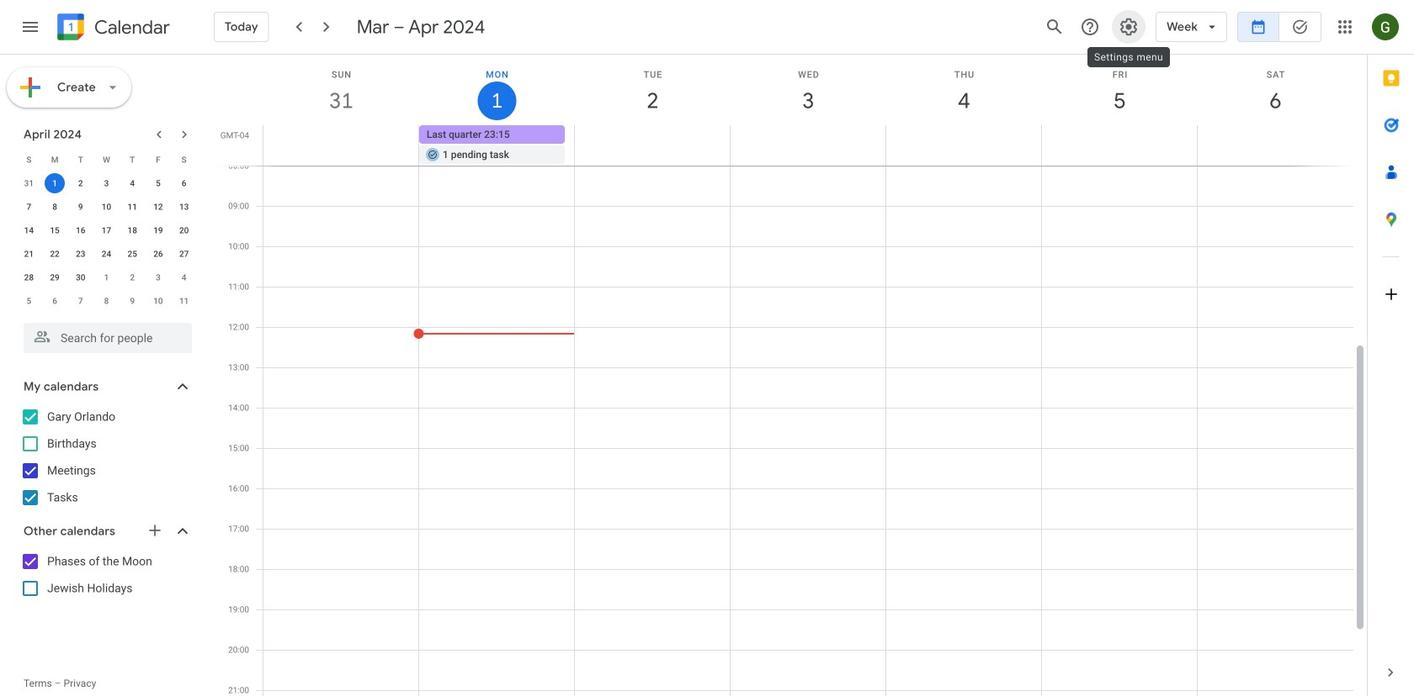 Task type: locate. For each thing, give the bounding box(es) containing it.
None search field
[[0, 316, 209, 354]]

may 6 element
[[45, 291, 65, 311]]

may 8 element
[[96, 291, 117, 311]]

24 element
[[96, 244, 117, 264]]

6 element
[[174, 173, 194, 194]]

heading inside calendar "element"
[[91, 17, 170, 37]]

3 element
[[96, 173, 117, 194]]

heading
[[91, 17, 170, 37]]

cell inside april 2024 grid
[[42, 172, 68, 195]]

may 2 element
[[122, 268, 142, 288]]

march 31 element
[[19, 173, 39, 194]]

row group
[[16, 172, 197, 313]]

17 element
[[96, 221, 117, 241]]

row
[[256, 125, 1367, 166], [16, 148, 197, 172], [16, 172, 197, 195], [16, 195, 197, 219], [16, 219, 197, 242], [16, 242, 197, 266], [16, 266, 197, 290], [16, 290, 197, 313]]

may 10 element
[[148, 291, 168, 311]]

10 element
[[96, 197, 117, 217]]

may 5 element
[[19, 291, 39, 311]]

4 element
[[122, 173, 142, 194]]

18 element
[[122, 221, 142, 241]]

tab list
[[1368, 55, 1414, 650]]

main drawer image
[[20, 17, 40, 37]]

19 element
[[148, 221, 168, 241]]

may 9 element
[[122, 291, 142, 311]]

other calendars list
[[3, 549, 209, 603]]

23 element
[[71, 244, 91, 264]]

cell
[[263, 125, 419, 166], [419, 125, 575, 166], [575, 125, 730, 166], [730, 125, 886, 166], [886, 125, 1041, 166], [1041, 125, 1197, 166], [1197, 125, 1353, 166], [42, 172, 68, 195]]

7 element
[[19, 197, 39, 217]]

21 element
[[19, 244, 39, 264]]

16 element
[[71, 221, 91, 241]]

1, today element
[[45, 173, 65, 194]]

29 element
[[45, 268, 65, 288]]

8 element
[[45, 197, 65, 217]]

2 element
[[71, 173, 91, 194]]

may 1 element
[[96, 268, 117, 288]]

grid
[[215, 55, 1367, 697]]



Task type: vqa. For each thing, say whether or not it's contained in the screenshot.
10 element
yes



Task type: describe. For each thing, give the bounding box(es) containing it.
22 element
[[45, 244, 65, 264]]

may 7 element
[[71, 291, 91, 311]]

12 element
[[148, 197, 168, 217]]

may 4 element
[[174, 268, 194, 288]]

settings menu image
[[1119, 17, 1139, 37]]

calendar element
[[54, 10, 170, 47]]

27 element
[[174, 244, 194, 264]]

28 element
[[19, 268, 39, 288]]

11 element
[[122, 197, 142, 217]]

5 element
[[148, 173, 168, 194]]

Search for people text field
[[34, 323, 182, 354]]

14 element
[[19, 221, 39, 241]]

my calendars list
[[3, 404, 209, 512]]

15 element
[[45, 221, 65, 241]]

may 11 element
[[174, 291, 194, 311]]

9 element
[[71, 197, 91, 217]]

20 element
[[174, 221, 194, 241]]

13 element
[[174, 197, 194, 217]]

26 element
[[148, 244, 168, 264]]

add other calendars image
[[146, 523, 163, 540]]

may 3 element
[[148, 268, 168, 288]]

25 element
[[122, 244, 142, 264]]

30 element
[[71, 268, 91, 288]]

april 2024 grid
[[16, 148, 197, 313]]



